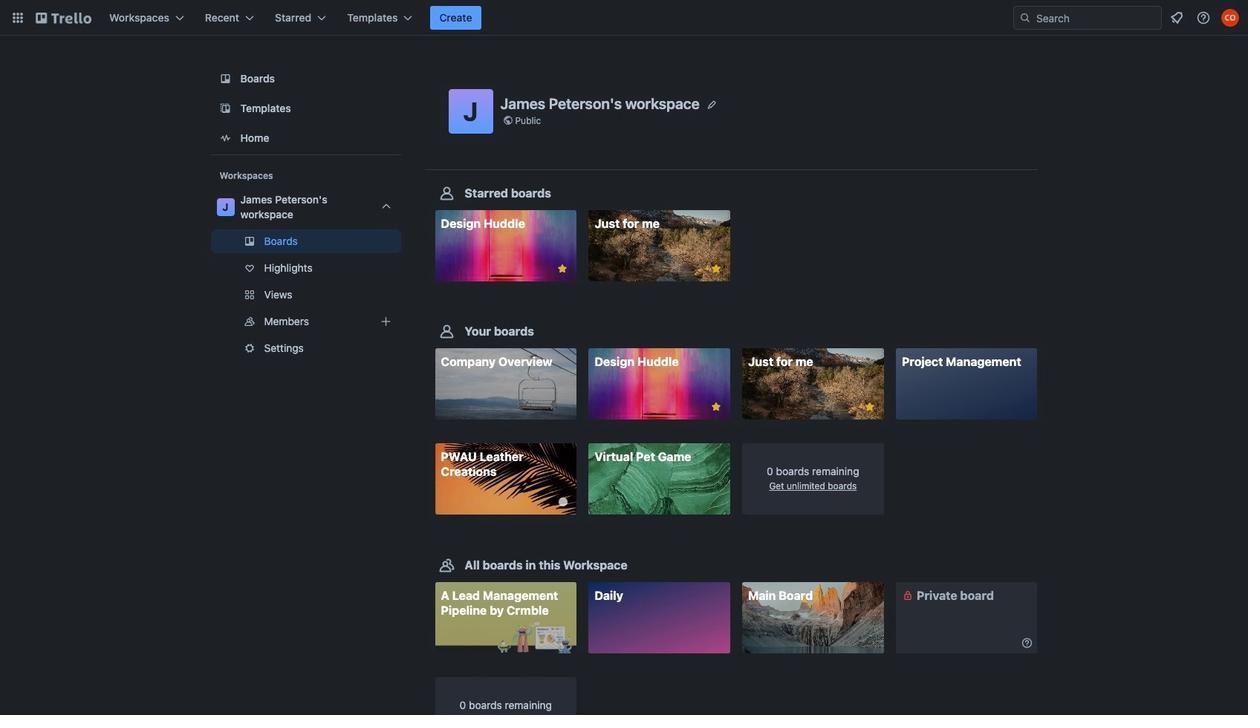 Task type: describe. For each thing, give the bounding box(es) containing it.
search image
[[1019, 12, 1031, 24]]

2 click to unstar this board. it will be removed from your starred list. image from the left
[[709, 262, 723, 276]]

board image
[[217, 70, 234, 88]]

back to home image
[[36, 6, 91, 30]]

0 vertical spatial sm image
[[900, 588, 915, 603]]

there is new activity on this board. image
[[559, 498, 568, 507]]

1 click to unstar this board. it will be removed from your starred list. image from the left
[[709, 401, 723, 414]]

1 click to unstar this board. it will be removed from your starred list. image from the left
[[556, 262, 569, 276]]

0 notifications image
[[1168, 9, 1186, 27]]



Task type: vqa. For each thing, say whether or not it's contained in the screenshot.
Workspaces within dropdown button
no



Task type: locate. For each thing, give the bounding box(es) containing it.
template board image
[[217, 100, 234, 117]]

0 horizontal spatial click to unstar this board. it will be removed from your starred list. image
[[709, 401, 723, 414]]

open information menu image
[[1196, 10, 1211, 25]]

home image
[[217, 129, 234, 147]]

christina overa (christinaovera) image
[[1221, 9, 1239, 27]]

1 horizontal spatial click to unstar this board. it will be removed from your starred list. image
[[863, 401, 876, 414]]

sm image
[[900, 588, 915, 603], [1020, 636, 1035, 651]]

1 vertical spatial sm image
[[1020, 636, 1035, 651]]

1 horizontal spatial sm image
[[1020, 636, 1035, 651]]

1 horizontal spatial click to unstar this board. it will be removed from your starred list. image
[[709, 262, 723, 276]]

click to unstar this board. it will be removed from your starred list. image
[[709, 401, 723, 414], [863, 401, 876, 414]]

click to unstar this board. it will be removed from your starred list. image
[[556, 262, 569, 276], [709, 262, 723, 276]]

0 horizontal spatial click to unstar this board. it will be removed from your starred list. image
[[556, 262, 569, 276]]

2 click to unstar this board. it will be removed from your starred list. image from the left
[[863, 401, 876, 414]]

primary element
[[0, 0, 1248, 36]]

add image
[[377, 313, 395, 331]]

0 horizontal spatial sm image
[[900, 588, 915, 603]]

Search field
[[1031, 7, 1161, 28]]



